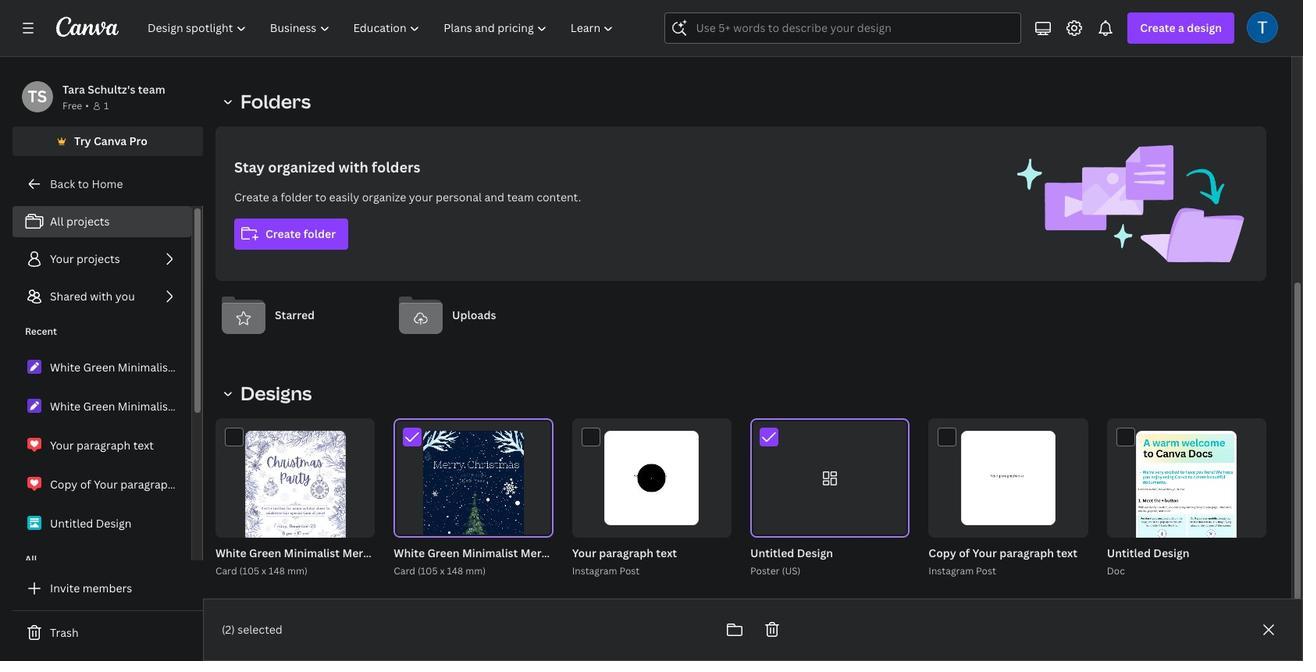 Task type: describe. For each thing, give the bounding box(es) containing it.
folders
[[241, 88, 311, 114]]

pro
[[129, 134, 148, 148]]

tara
[[62, 82, 85, 97]]

of for copy of your paragraph text instagram post
[[959, 546, 971, 561]]

create for create folder
[[266, 227, 301, 241]]

design for untitled design doc
[[1154, 546, 1190, 561]]

(2)
[[222, 623, 235, 637]]

untitled design link
[[12, 508, 191, 541]]

design
[[1188, 20, 1223, 35]]

your for your paragraph text
[[50, 438, 74, 453]]

of for copy of your paragraph text
[[80, 477, 91, 492]]

organize
[[362, 190, 406, 205]]

back to home link
[[12, 169, 203, 200]]

trash
[[50, 626, 79, 641]]

1
[[104, 99, 109, 112]]

top level navigation element
[[137, 12, 628, 44]]

shared with you link
[[12, 281, 191, 312]]

stay organized with folders
[[234, 158, 421, 177]]

home
[[92, 177, 123, 191]]

1 white from the left
[[216, 546, 247, 561]]

post inside your paragraph text instagram post
[[620, 565, 640, 578]]

your paragraph text instagram post
[[572, 546, 677, 578]]

your for your projects
[[50, 252, 74, 266]]

organized
[[268, 158, 335, 177]]

with inside list
[[90, 289, 113, 304]]

untitled design
[[50, 516, 132, 531]]

all projects link
[[12, 206, 191, 237]]

1 horizontal spatial team
[[507, 190, 534, 205]]

try
[[74, 134, 91, 148]]

free •
[[62, 99, 89, 112]]

invite members
[[50, 581, 132, 596]]

create for create a design
[[1141, 20, 1176, 35]]

try canva pro
[[74, 134, 148, 148]]

2 christmas from the left
[[555, 546, 609, 561]]

invite members button
[[12, 573, 203, 605]]

recent
[[25, 325, 57, 338]]

selected
[[238, 623, 283, 637]]

1 christmas from the left
[[377, 546, 431, 561]]

1 horizontal spatial with
[[339, 158, 369, 177]]

free
[[62, 99, 82, 112]]

create a design button
[[1128, 12, 1235, 44]]

design for untitled design
[[96, 516, 132, 531]]

2 x from the left
[[440, 565, 445, 578]]

try canva pro button
[[12, 127, 203, 156]]

your
[[409, 190, 433, 205]]

(2) selected
[[222, 623, 283, 637]]

starred link
[[216, 287, 380, 344]]

canva
[[94, 134, 127, 148]]

uploads link
[[393, 287, 558, 344]]

create for create a folder to easily organize your personal and team content.
[[234, 190, 269, 205]]

copy of your paragraph text instagram post
[[929, 546, 1078, 578]]

1 merry from the left
[[342, 546, 374, 561]]

paragraph inside copy of your paragraph text instagram post
[[1000, 546, 1055, 561]]

2 mm) from the left
[[466, 565, 486, 578]]

personal
[[436, 190, 482, 205]]

1 portrait from the left
[[462, 546, 503, 561]]

1 green from the left
[[249, 546, 281, 561]]

back
[[50, 177, 75, 191]]

content.
[[537, 190, 582, 205]]

your projects
[[50, 252, 120, 266]]

copy of your paragraph text
[[50, 477, 198, 492]]

starred
[[275, 308, 315, 323]]

all for all
[[25, 553, 37, 566]]

design for untitled design poster (us)
[[797, 546, 834, 561]]

your inside copy of your paragraph text link
[[94, 477, 118, 492]]

your paragraph text link
[[12, 430, 191, 462]]

untitled design doc
[[1108, 546, 1190, 578]]

Search search field
[[696, 13, 991, 43]]

2 minimalist from the left
[[462, 546, 518, 561]]

create folder
[[266, 227, 336, 241]]



Task type: vqa. For each thing, say whether or not it's contained in the screenshot.
TARA SCHULTZ "image"
yes



Task type: locate. For each thing, give the bounding box(es) containing it.
1 vertical spatial projects
[[77, 252, 120, 266]]

1 horizontal spatial post
[[977, 565, 997, 578]]

untitled for untitled design doc
[[1108, 546, 1152, 561]]

mm)
[[287, 565, 308, 578], [466, 565, 486, 578]]

team right schultz's
[[138, 82, 165, 97]]

create a design
[[1141, 20, 1223, 35]]

2 portrait from the left
[[640, 546, 681, 561]]

0 horizontal spatial post
[[620, 565, 640, 578]]

0 horizontal spatial untitled
[[50, 516, 93, 531]]

untitled inside untitled design doc
[[1108, 546, 1152, 561]]

to inside back to home link
[[78, 177, 89, 191]]

projects down back to home
[[66, 214, 110, 229]]

0 horizontal spatial team
[[138, 82, 165, 97]]

folder down easily
[[304, 227, 336, 241]]

back to home
[[50, 177, 123, 191]]

x
[[262, 565, 267, 578], [440, 565, 445, 578]]

1 instagram from the left
[[929, 565, 974, 578]]

your paragraph text
[[50, 438, 154, 453]]

2 list from the top
[[12, 352, 198, 541]]

1 vertical spatial of
[[959, 546, 971, 561]]

a for folder
[[272, 190, 278, 205]]

your inside the your paragraph text link
[[50, 438, 74, 453]]

folder down the organized
[[281, 190, 313, 205]]

stay
[[234, 158, 265, 177]]

create inside button
[[266, 227, 301, 241]]

designs
[[241, 380, 312, 406]]

tara schultz's team
[[62, 82, 165, 97]]

to
[[78, 177, 89, 191], [316, 190, 327, 205]]

you
[[115, 289, 135, 304]]

your inside 'your projects' link
[[50, 252, 74, 266]]

to left easily
[[316, 190, 327, 205]]

create
[[1141, 20, 1176, 35], [234, 190, 269, 205], [266, 227, 301, 241]]

create down the organized
[[266, 227, 301, 241]]

of
[[80, 477, 91, 492], [959, 546, 971, 561]]

1 vertical spatial all
[[25, 553, 37, 566]]

untitled for untitled design
[[50, 516, 93, 531]]

your inside copy of your paragraph text instagram post
[[973, 546, 998, 561]]

projects for your projects
[[77, 252, 120, 266]]

of inside copy of your paragraph text instagram post
[[959, 546, 971, 561]]

your projects link
[[12, 244, 191, 275]]

your for your paragraph text instagram post
[[572, 546, 597, 561]]

a left design
[[1179, 20, 1185, 35]]

0 horizontal spatial (105
[[239, 565, 259, 578]]

1 vertical spatial create
[[234, 190, 269, 205]]

0 horizontal spatial minimalist
[[284, 546, 340, 561]]

design inside untitled design poster (us)
[[797, 546, 834, 561]]

minimalist
[[284, 546, 340, 561], [462, 546, 518, 561]]

untitled for untitled design poster (us)
[[751, 546, 795, 561]]

text inside your paragraph text instagram post
[[657, 546, 677, 561]]

invite
[[50, 581, 80, 596]]

1 horizontal spatial white
[[394, 546, 425, 561]]

with up easily
[[339, 158, 369, 177]]

instagram inside your paragraph text instagram post
[[572, 565, 618, 578]]

folders button
[[216, 86, 320, 117]]

white
[[216, 546, 247, 561], [394, 546, 425, 561]]

team right and
[[507, 190, 534, 205]]

2 horizontal spatial design
[[1154, 546, 1190, 561]]

members
[[83, 581, 132, 596]]

1 mm) from the left
[[287, 565, 308, 578]]

text
[[133, 438, 154, 453], [177, 477, 198, 492], [1057, 546, 1078, 561], [657, 546, 677, 561]]

0 horizontal spatial copy
[[50, 477, 78, 492]]

1 vertical spatial a
[[272, 190, 278, 205]]

your
[[50, 252, 74, 266], [50, 438, 74, 453], [94, 477, 118, 492], [973, 546, 998, 561], [572, 546, 597, 561]]

folders
[[372, 158, 421, 177]]

1 horizontal spatial of
[[959, 546, 971, 561]]

(us)
[[782, 565, 801, 578]]

paragraph inside your paragraph text instagram post
[[599, 546, 654, 561]]

untitled up poster
[[751, 546, 795, 561]]

148
[[269, 565, 285, 578], [447, 565, 463, 578]]

all
[[50, 214, 64, 229], [25, 553, 37, 566]]

0 horizontal spatial green
[[249, 546, 281, 561]]

1 horizontal spatial portrait
[[640, 546, 681, 561]]

0 horizontal spatial 148
[[269, 565, 285, 578]]

(105
[[239, 565, 259, 578], [418, 565, 438, 578]]

a down the organized
[[272, 190, 278, 205]]

untitled inside untitled design poster (us)
[[751, 546, 795, 561]]

0 horizontal spatial instagram
[[572, 565, 618, 578]]

with
[[339, 158, 369, 177], [90, 289, 113, 304]]

0 vertical spatial with
[[339, 158, 369, 177]]

0 vertical spatial folder
[[281, 190, 313, 205]]

trash link
[[12, 618, 203, 649]]

0 vertical spatial team
[[138, 82, 165, 97]]

1 horizontal spatial minimalist
[[462, 546, 518, 561]]

0 vertical spatial projects
[[66, 214, 110, 229]]

team
[[138, 82, 165, 97], [507, 190, 534, 205]]

create inside dropdown button
[[1141, 20, 1176, 35]]

1 horizontal spatial 148
[[447, 565, 463, 578]]

all projects
[[50, 214, 110, 229]]

shared
[[50, 289, 87, 304]]

1 list from the top
[[12, 206, 191, 312]]

green
[[249, 546, 281, 561], [428, 546, 460, 561]]

1 horizontal spatial x
[[440, 565, 445, 578]]

1 148 from the left
[[269, 565, 285, 578]]

0 horizontal spatial portrait
[[462, 546, 503, 561]]

untitled design poster (us)
[[751, 546, 834, 578]]

uploads
[[452, 308, 496, 323]]

1 vertical spatial copy
[[929, 546, 957, 561]]

merry
[[342, 546, 374, 561], [521, 546, 553, 561]]

list containing your paragraph text
[[12, 352, 198, 541]]

tara schultz's team image
[[22, 81, 53, 112]]

poster
[[751, 565, 780, 578]]

1 white green minimalist merry christmas card portrait card (105 x 148 mm) from the left
[[216, 546, 503, 578]]

0 horizontal spatial all
[[25, 553, 37, 566]]

projects for all projects
[[66, 214, 110, 229]]

1 horizontal spatial instagram
[[929, 565, 974, 578]]

create a folder to easily organize your personal and team content.
[[234, 190, 582, 205]]

1 horizontal spatial green
[[428, 546, 460, 561]]

1 vertical spatial folder
[[304, 227, 336, 241]]

tara schultz's team element
[[22, 81, 53, 112]]

to right back
[[78, 177, 89, 191]]

copy of your paragraph text link
[[12, 469, 198, 502]]

2 white green minimalist merry christmas card portrait card (105 x 148 mm) from the left
[[394, 546, 681, 578]]

shared with you
[[50, 289, 135, 304]]

design inside untitled design link
[[96, 516, 132, 531]]

1 horizontal spatial a
[[1179, 20, 1185, 35]]

1 vertical spatial with
[[90, 289, 113, 304]]

projects down all projects link
[[77, 252, 120, 266]]

2 instagram from the left
[[572, 565, 618, 578]]

None search field
[[665, 12, 1022, 44]]

1 x from the left
[[262, 565, 267, 578]]

0 vertical spatial a
[[1179, 20, 1185, 35]]

list
[[12, 206, 191, 312], [12, 352, 198, 541]]

2 green from the left
[[428, 546, 460, 561]]

instagram inside copy of your paragraph text instagram post
[[929, 565, 974, 578]]

design inside untitled design doc
[[1154, 546, 1190, 561]]

all for all projects
[[50, 214, 64, 229]]

2 148 from the left
[[447, 565, 463, 578]]

1 horizontal spatial to
[[316, 190, 327, 205]]

a
[[1179, 20, 1185, 35], [272, 190, 278, 205]]

text inside copy of your paragraph text instagram post
[[1057, 546, 1078, 561]]

1 horizontal spatial untitled
[[751, 546, 795, 561]]

2 merry from the left
[[521, 546, 553, 561]]

1 horizontal spatial christmas
[[555, 546, 609, 561]]

a for design
[[1179, 20, 1185, 35]]

copy
[[50, 477, 78, 492], [929, 546, 957, 561]]

0 vertical spatial copy
[[50, 477, 78, 492]]

1 (105 from the left
[[239, 565, 259, 578]]

and
[[485, 190, 505, 205]]

2 post from the left
[[620, 565, 640, 578]]

folder inside create folder button
[[304, 227, 336, 241]]

untitled inside untitled design link
[[50, 516, 93, 531]]

portrait
[[462, 546, 503, 561], [640, 546, 681, 561]]

paragraph
[[77, 438, 131, 453], [120, 477, 175, 492], [1000, 546, 1055, 561], [599, 546, 654, 561]]

white green minimalist merry christmas card portrait card (105 x 148 mm)
[[216, 546, 503, 578], [394, 546, 681, 578]]

1 vertical spatial list
[[12, 352, 198, 541]]

0 vertical spatial create
[[1141, 20, 1176, 35]]

0 horizontal spatial with
[[90, 289, 113, 304]]

2 vertical spatial create
[[266, 227, 301, 241]]

designs button
[[216, 378, 321, 409]]

0 horizontal spatial of
[[80, 477, 91, 492]]

a inside create a design dropdown button
[[1179, 20, 1185, 35]]

0 vertical spatial list
[[12, 206, 191, 312]]

christmas
[[377, 546, 431, 561], [555, 546, 609, 561]]

doc
[[1108, 565, 1126, 578]]

2 (105 from the left
[[418, 565, 438, 578]]

1 horizontal spatial (105
[[418, 565, 438, 578]]

folder
[[281, 190, 313, 205], [304, 227, 336, 241]]

1 horizontal spatial merry
[[521, 546, 553, 561]]

1 horizontal spatial mm)
[[466, 565, 486, 578]]

untitled down copy of your paragraph text link
[[50, 516, 93, 531]]

1 horizontal spatial design
[[797, 546, 834, 561]]

1 post from the left
[[977, 565, 997, 578]]

1 horizontal spatial copy
[[929, 546, 957, 561]]

copy for copy of your paragraph text instagram post
[[929, 546, 957, 561]]

0 horizontal spatial mm)
[[287, 565, 308, 578]]

0 horizontal spatial a
[[272, 190, 278, 205]]

card
[[434, 546, 459, 561], [612, 546, 637, 561], [216, 565, 237, 578], [394, 565, 416, 578]]

schultz's
[[88, 82, 136, 97]]

your inside your paragraph text instagram post
[[572, 546, 597, 561]]

list containing all projects
[[12, 206, 191, 312]]

design
[[96, 516, 132, 531], [797, 546, 834, 561], [1154, 546, 1190, 561]]

untitled
[[50, 516, 93, 531], [751, 546, 795, 561], [1108, 546, 1152, 561]]

easily
[[329, 190, 360, 205]]

2 horizontal spatial untitled
[[1108, 546, 1152, 561]]

create left design
[[1141, 20, 1176, 35]]

1 vertical spatial team
[[507, 190, 534, 205]]

with left you
[[90, 289, 113, 304]]

post inside copy of your paragraph text instagram post
[[977, 565, 997, 578]]

tara schultz image
[[1248, 12, 1279, 43]]

1 minimalist from the left
[[284, 546, 340, 561]]

create folder button
[[234, 219, 349, 250]]

2 white from the left
[[394, 546, 425, 561]]

0 horizontal spatial christmas
[[377, 546, 431, 561]]

0 horizontal spatial design
[[96, 516, 132, 531]]

copy for copy of your paragraph text
[[50, 477, 78, 492]]

0 horizontal spatial merry
[[342, 546, 374, 561]]

0 vertical spatial of
[[80, 477, 91, 492]]

untitled up doc
[[1108, 546, 1152, 561]]

0 vertical spatial all
[[50, 214, 64, 229]]

create down stay
[[234, 190, 269, 205]]

copy inside copy of your paragraph text instagram post
[[929, 546, 957, 561]]

copy inside list
[[50, 477, 78, 492]]

projects
[[66, 214, 110, 229], [77, 252, 120, 266]]

•
[[85, 99, 89, 112]]

1 horizontal spatial all
[[50, 214, 64, 229]]

0 horizontal spatial white
[[216, 546, 247, 561]]

instagram
[[929, 565, 974, 578], [572, 565, 618, 578]]

post
[[977, 565, 997, 578], [620, 565, 640, 578]]

0 horizontal spatial to
[[78, 177, 89, 191]]

0 horizontal spatial x
[[262, 565, 267, 578]]



